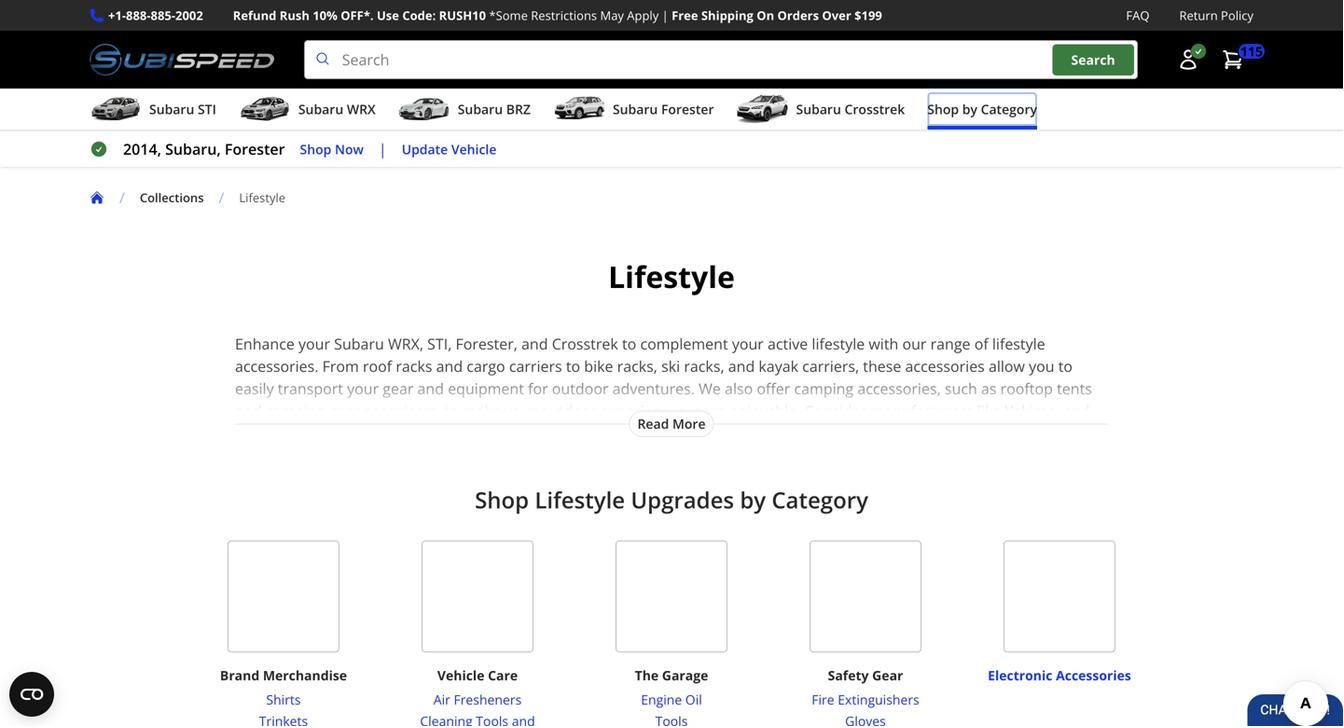Task type: locate. For each thing, give the bounding box(es) containing it.
with
[[869, 334, 899, 354], [819, 424, 848, 444], [430, 446, 460, 466]]

lifestyle
[[239, 189, 286, 206], [608, 257, 735, 297], [535, 485, 625, 516]]

for up new
[[317, 424, 337, 444]]

electronic
[[988, 667, 1053, 685]]

0 vertical spatial with
[[869, 334, 899, 354]]

0 vertical spatial crosstrek
[[845, 100, 905, 118]]

shop inside dropdown button
[[928, 100, 959, 118]]

a subaru wrx thumbnail image image
[[239, 95, 291, 123]]

0 vertical spatial accessories
[[905, 356, 985, 377]]

and down 'tents'
[[1063, 401, 1090, 421]]

0 horizontal spatial for
[[317, 424, 337, 444]]

0 vertical spatial for
[[528, 379, 548, 399]]

0 vertical spatial vehicle
[[451, 140, 497, 158]]

adventures.
[[613, 379, 695, 399]]

subaru brz
[[458, 100, 531, 118]]

their
[[341, 424, 373, 444]]

/ right home image
[[119, 188, 125, 208]]

by inside dropdown button
[[963, 100, 978, 118]]

outdoor down bike
[[552, 379, 609, 399]]

ski
[[662, 356, 680, 377]]

manufacturers
[[871, 401, 974, 421]]

1 vertical spatial shop
[[300, 140, 332, 158]]

888-
[[126, 7, 151, 24]]

and down racks in the left of the page
[[418, 379, 444, 399]]

active
[[768, 334, 808, 354]]

| left free
[[662, 7, 669, 24]]

shop by category
[[928, 100, 1037, 118]]

lifestyle down '2014, subaru, forester'
[[239, 189, 286, 206]]

1 horizontal spatial camping
[[794, 379, 854, 399]]

2 horizontal spatial shop
[[928, 100, 959, 118]]

camping down carriers, on the right of the page
[[794, 379, 854, 399]]

subaru for subaru sti
[[149, 100, 194, 118]]

with left ease
[[430, 446, 460, 466]]

1 vertical spatial with
[[819, 424, 848, 444]]

policy
[[1221, 7, 1254, 24]]

shop now
[[300, 140, 364, 158]]

0 vertical spatial these
[[863, 356, 902, 377]]

0 vertical spatial outdoor
[[552, 379, 609, 399]]

with down consider
[[819, 424, 848, 444]]

transport
[[278, 379, 343, 399]]

shop inside 'link'
[[300, 140, 332, 158]]

subaru wrx button
[[239, 92, 376, 130]]

vehicle care image image
[[422, 541, 534, 653]]

by
[[963, 100, 978, 118], [740, 485, 766, 516]]

for
[[528, 379, 548, 399], [317, 424, 337, 444]]

upgrades
[[631, 485, 734, 516]]

equipment
[[448, 379, 524, 399]]

outdoor up convenience.
[[540, 401, 597, 421]]

1 vertical spatial |
[[379, 139, 387, 159]]

1 horizontal spatial forester
[[661, 100, 714, 118]]

2 horizontal spatial with
[[869, 334, 899, 354]]

lifestyle up convenience.
[[521, 424, 574, 444]]

code:
[[402, 7, 436, 24]]

vehicle care
[[437, 667, 518, 685]]

lifestyle down convenience.
[[535, 485, 625, 516]]

brand
[[220, 667, 260, 685]]

| right now
[[379, 139, 387, 159]]

subaru down enjoyable.
[[765, 424, 815, 444]]

lifestyle
[[812, 334, 865, 354], [992, 334, 1045, 354], [521, 424, 574, 444], [894, 424, 947, 444]]

a subaru forester thumbnail image image
[[553, 95, 605, 123]]

and down easily
[[235, 401, 262, 421]]

2 vertical spatial with
[[430, 446, 460, 466]]

fire
[[812, 691, 835, 709]]

range
[[931, 334, 971, 354]]

0 vertical spatial category
[[981, 100, 1037, 118]]

accessories down range
[[905, 356, 985, 377]]

0 vertical spatial forester
[[661, 100, 714, 118]]

forester down a subaru wrx thumbnail image
[[225, 139, 285, 159]]

1 horizontal spatial shop
[[475, 485, 529, 516]]

accessories. down experiences
[[578, 424, 661, 444]]

off*.
[[341, 7, 374, 24]]

rooftop
[[1001, 379, 1053, 399]]

0 vertical spatial by
[[963, 100, 978, 118]]

your
[[299, 334, 330, 354], [732, 334, 764, 354], [347, 379, 379, 399], [505, 401, 536, 421], [729, 424, 761, 444]]

apply
[[627, 7, 659, 24]]

enjoyable.
[[730, 401, 801, 421]]

lifestyle link
[[239, 189, 300, 206]]

0 horizontal spatial racks,
[[617, 356, 658, 377]]

1 vertical spatial accessories
[[951, 424, 1031, 444]]

0 horizontal spatial camping
[[266, 401, 325, 421]]

1 / from the left
[[119, 188, 125, 208]]

forester down "search input" field
[[661, 100, 714, 118]]

+1-888-885-2002
[[108, 7, 203, 24]]

these down consider
[[852, 424, 891, 444]]

1 horizontal spatial crosstrek
[[845, 100, 905, 118]]

shop down ease
[[475, 485, 529, 516]]

1 vertical spatial crosstrek
[[552, 334, 618, 354]]

subaru right a subaru crosstrek thumbnail image
[[796, 100, 841, 118]]

shop
[[928, 100, 959, 118], [300, 140, 332, 158], [475, 485, 529, 516]]

subaru left brz
[[458, 100, 503, 118]]

subaru forester
[[613, 100, 714, 118]]

subaru for subaru wrx
[[298, 100, 344, 118]]

faq link
[[1126, 6, 1150, 25]]

0 horizontal spatial /
[[119, 188, 125, 208]]

subaru left sti
[[149, 100, 194, 118]]

new
[[315, 446, 344, 466]]

1 horizontal spatial |
[[662, 7, 669, 24]]

subaru wrx
[[298, 100, 376, 118]]

and up carriers
[[522, 334, 548, 354]]

crosstrek
[[845, 100, 905, 118], [552, 334, 618, 354]]

1 horizontal spatial by
[[963, 100, 978, 118]]

the garage
[[635, 667, 708, 685]]

crosstrek inside dropdown button
[[845, 100, 905, 118]]

your up from
[[299, 334, 330, 354]]

vehicle
[[451, 140, 497, 158], [437, 667, 485, 685]]

return policy link
[[1180, 6, 1254, 25]]

115 button
[[1213, 41, 1265, 78]]

0 horizontal spatial by
[[740, 485, 766, 516]]

shirts link
[[208, 690, 359, 711]]

/
[[119, 188, 125, 208], [219, 188, 224, 208]]

accessories.
[[235, 356, 319, 377], [578, 424, 661, 444]]

1 vertical spatial for
[[317, 424, 337, 444]]

1 vertical spatial category
[[772, 485, 868, 516]]

crosstrek inside 'enhance your subaru wrx, sti, forester, and crosstrek to complement your active lifestyle with our range of lifestyle accessories. from roof racks and cargo carriers to bike racks, ski racks, and kayak carriers, these accessories allow you to easily transport your gear and equipment for outdoor adventures. we also offer camping accessories, such as rooftop tents and camping gear organizers, to make your outdoor experiences more enjoyable. consider manufacturers like yakima, and rhino-rack for their reliable and durable lifestyle accessories. upgrade your subaru with these lifestyle accessories and embark on new adventures with ease and convenience.'
[[552, 334, 618, 354]]

lifestyle up carriers, on the right of the page
[[812, 334, 865, 354]]

2 vertical spatial shop
[[475, 485, 529, 516]]

gear up their
[[329, 401, 360, 421]]

collections link
[[140, 189, 219, 206], [140, 189, 204, 206]]

1 horizontal spatial /
[[219, 188, 224, 208]]

racks, up we
[[684, 356, 724, 377]]

1 racks, from the left
[[617, 356, 658, 377]]

*some
[[489, 7, 528, 24]]

wrx
[[347, 100, 376, 118]]

reliable
[[377, 424, 429, 444]]

electronic accessories image image
[[1004, 541, 1116, 653]]

with left our
[[869, 334, 899, 354]]

shop left now
[[300, 140, 332, 158]]

accessories down like
[[951, 424, 1031, 444]]

on
[[293, 446, 311, 466]]

racks, up the adventures.
[[617, 356, 658, 377]]

easily
[[235, 379, 274, 399]]

0 vertical spatial shop
[[928, 100, 959, 118]]

0 vertical spatial gear
[[383, 379, 414, 399]]

0 horizontal spatial crosstrek
[[552, 334, 618, 354]]

update vehicle
[[402, 140, 497, 158]]

0 vertical spatial accessories.
[[235, 356, 319, 377]]

subaru right a subaru forester thumbnail image
[[613, 100, 658, 118]]

merchandise
[[263, 667, 347, 685]]

|
[[662, 7, 669, 24], [379, 139, 387, 159]]

upgrade
[[665, 424, 725, 444]]

carriers
[[509, 356, 562, 377]]

we
[[699, 379, 721, 399]]

shop for shop lifestyle upgrades by category
[[475, 485, 529, 516]]

for down carriers
[[528, 379, 548, 399]]

these up accessories,
[[863, 356, 902, 377]]

open widget image
[[9, 673, 54, 717]]

care
[[488, 667, 518, 685]]

to right you
[[1059, 356, 1073, 377]]

now
[[335, 140, 364, 158]]

1 horizontal spatial racks,
[[684, 356, 724, 377]]

free
[[672, 7, 698, 24]]

subaru left wrx
[[298, 100, 344, 118]]

2002
[[175, 7, 203, 24]]

camping
[[794, 379, 854, 399], [266, 401, 325, 421]]

lifestyle up complement at the top
[[608, 257, 735, 297]]

enhance
[[235, 334, 295, 354]]

and down durable
[[500, 446, 526, 466]]

racks,
[[617, 356, 658, 377], [684, 356, 724, 377]]

air fresheners link
[[388, 690, 567, 711]]

vehicle up air fresheners
[[437, 667, 485, 685]]

0 horizontal spatial with
[[430, 446, 460, 466]]

1 horizontal spatial category
[[981, 100, 1037, 118]]

vehicle down subaru brz dropdown button
[[451, 140, 497, 158]]

button image
[[1177, 49, 1200, 71]]

shop for shop by category
[[928, 100, 959, 118]]

gear up organizers,
[[383, 379, 414, 399]]

cargo
[[467, 356, 505, 377]]

1 vertical spatial gear
[[329, 401, 360, 421]]

organizers,
[[364, 401, 440, 421]]

adventures
[[348, 446, 426, 466]]

shop right subaru crosstrek
[[928, 100, 959, 118]]

subaru inside dropdown button
[[613, 100, 658, 118]]

ease
[[464, 446, 496, 466]]

/ left lifestyle link
[[219, 188, 224, 208]]

offer
[[757, 379, 790, 399]]

1 vertical spatial forester
[[225, 139, 285, 159]]

more
[[688, 401, 726, 421]]

1 horizontal spatial accessories.
[[578, 424, 661, 444]]

0 horizontal spatial gear
[[329, 401, 360, 421]]

accessories. down enhance
[[235, 356, 319, 377]]

to left make
[[444, 401, 459, 421]]

bike
[[584, 356, 613, 377]]

outdoor
[[552, 379, 609, 399], [540, 401, 597, 421]]

camping up rack
[[266, 401, 325, 421]]

accessories,
[[858, 379, 941, 399]]

0 horizontal spatial shop
[[300, 140, 332, 158]]



Task type: describe. For each thing, give the bounding box(es) containing it.
sti,
[[427, 334, 452, 354]]

2014, subaru, forester
[[123, 139, 285, 159]]

garage
[[662, 667, 708, 685]]

and down sti,
[[436, 356, 463, 377]]

vehicle inside "button"
[[451, 140, 497, 158]]

subaru brz button
[[398, 92, 531, 130]]

shop lifestyle upgrades by category
[[475, 485, 868, 516]]

racks
[[396, 356, 432, 377]]

shirts
[[266, 691, 301, 709]]

subaru crosstrek button
[[737, 92, 905, 130]]

electronic accessories link
[[988, 659, 1132, 685]]

make
[[463, 401, 501, 421]]

from
[[322, 356, 359, 377]]

such
[[945, 379, 977, 399]]

collections
[[140, 189, 204, 206]]

over
[[822, 7, 852, 24]]

2 / from the left
[[219, 188, 224, 208]]

extinguishers
[[838, 691, 920, 709]]

1 vertical spatial by
[[740, 485, 766, 516]]

fire extinguishers
[[812, 691, 920, 709]]

subaru sti
[[149, 100, 216, 118]]

brand merchandise
[[220, 667, 347, 685]]

engine
[[641, 691, 682, 709]]

also
[[725, 379, 753, 399]]

shop now link
[[300, 139, 364, 160]]

electronic accessories
[[988, 667, 1132, 685]]

consider
[[805, 401, 867, 421]]

1 horizontal spatial for
[[528, 379, 548, 399]]

0 horizontal spatial category
[[772, 485, 868, 516]]

search button
[[1053, 44, 1134, 75]]

update
[[402, 140, 448, 158]]

forester,
[[456, 334, 518, 354]]

0 horizontal spatial |
[[379, 139, 387, 159]]

your down enjoyable.
[[729, 424, 761, 444]]

2014,
[[123, 139, 161, 159]]

10%
[[313, 7, 338, 24]]

1 vertical spatial camping
[[266, 401, 325, 421]]

1 vertical spatial these
[[852, 424, 891, 444]]

a subaru brz thumbnail image image
[[398, 95, 450, 123]]

search
[[1071, 51, 1116, 68]]

forester inside dropdown button
[[661, 100, 714, 118]]

0 vertical spatial |
[[662, 7, 669, 24]]

return
[[1180, 7, 1218, 24]]

read more
[[638, 415, 706, 433]]

brand merchandise image image
[[228, 541, 340, 653]]

the garage image image
[[616, 541, 728, 653]]

update vehicle button
[[402, 139, 497, 160]]

your up the kayak
[[732, 334, 764, 354]]

subaru for subaru crosstrek
[[796, 100, 841, 118]]

tents
[[1057, 379, 1092, 399]]

air fresheners
[[434, 691, 522, 709]]

to up the adventures.
[[622, 334, 637, 354]]

carriers,
[[802, 356, 859, 377]]

complement
[[640, 334, 728, 354]]

2 racks, from the left
[[684, 356, 724, 377]]

subaru up the roof
[[334, 334, 384, 354]]

to left bike
[[566, 356, 580, 377]]

0 horizontal spatial accessories.
[[235, 356, 319, 377]]

search input field
[[304, 40, 1138, 79]]

on
[[757, 7, 774, 24]]

$199
[[855, 7, 882, 24]]

accessories
[[1056, 667, 1132, 685]]

2 vertical spatial lifestyle
[[535, 485, 625, 516]]

1 vertical spatial vehicle
[[437, 667, 485, 685]]

and down yakima, at right
[[1035, 424, 1061, 444]]

subaru forester button
[[553, 92, 714, 130]]

1 horizontal spatial with
[[819, 424, 848, 444]]

experiences
[[601, 401, 685, 421]]

allow
[[989, 356, 1025, 377]]

you
[[1029, 356, 1055, 377]]

wrx,
[[388, 334, 424, 354]]

0 vertical spatial lifestyle
[[239, 189, 286, 206]]

our
[[903, 334, 927, 354]]

category inside shop by category dropdown button
[[981, 100, 1037, 118]]

subispeed logo image
[[90, 40, 274, 79]]

restrictions
[[531, 7, 597, 24]]

shop by category button
[[928, 92, 1037, 130]]

gear
[[872, 667, 903, 685]]

rush
[[280, 7, 310, 24]]

safety gear
[[828, 667, 903, 685]]

orders
[[778, 7, 819, 24]]

your down the roof
[[347, 379, 379, 399]]

of
[[975, 334, 989, 354]]

0 vertical spatial camping
[[794, 379, 854, 399]]

rush10
[[439, 7, 486, 24]]

lifestyle up the allow
[[992, 334, 1045, 354]]

a subaru crosstrek thumbnail image image
[[737, 95, 789, 123]]

1 vertical spatial accessories.
[[578, 424, 661, 444]]

kayak
[[759, 356, 799, 377]]

fire extinguishers link
[[812, 690, 920, 711]]

subaru for subaru brz
[[458, 100, 503, 118]]

and up 'also'
[[728, 356, 755, 377]]

air
[[434, 691, 450, 709]]

refund
[[233, 7, 276, 24]]

1 horizontal spatial gear
[[383, 379, 414, 399]]

subaru crosstrek
[[796, 100, 905, 118]]

+1-
[[108, 7, 126, 24]]

yakima,
[[1005, 401, 1059, 421]]

0 horizontal spatial forester
[[225, 139, 285, 159]]

subaru for subaru forester
[[613, 100, 658, 118]]

refund rush 10% off*. use code: rush10 *some restrictions may apply | free shipping on orders over $199
[[233, 7, 882, 24]]

oil
[[686, 691, 702, 709]]

lifestyle down manufacturers
[[894, 424, 947, 444]]

safety gear image image
[[810, 541, 922, 653]]

1 vertical spatial lifestyle
[[608, 257, 735, 297]]

like
[[978, 401, 1001, 421]]

engine oil link
[[601, 690, 742, 711]]

shop for shop now
[[300, 140, 332, 158]]

may
[[600, 7, 624, 24]]

your up durable
[[505, 401, 536, 421]]

1 vertical spatial outdoor
[[540, 401, 597, 421]]

as
[[981, 379, 997, 399]]

a subaru sti thumbnail image image
[[90, 95, 142, 123]]

and right reliable
[[433, 424, 459, 444]]

home image
[[90, 190, 104, 205]]

subaru,
[[165, 139, 221, 159]]

return policy
[[1180, 7, 1254, 24]]



Task type: vqa. For each thing, say whether or not it's contained in the screenshot.
bottommost Toyota
no



